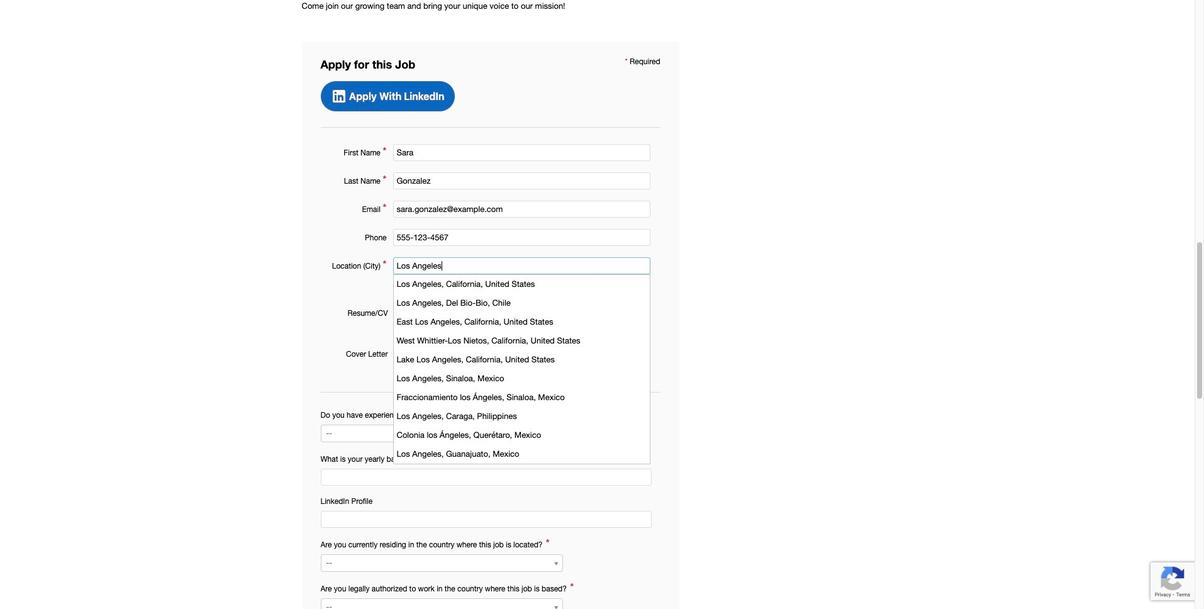 Task type: locate. For each thing, give the bounding box(es) containing it.
None text field
[[393, 201, 650, 218], [321, 511, 652, 528], [393, 201, 650, 218], [321, 511, 652, 528]]

None text field
[[393, 144, 650, 161], [393, 172, 650, 189], [393, 229, 650, 246], [393, 257, 650, 274], [321, 469, 652, 486], [393, 144, 650, 161], [393, 172, 650, 189], [393, 229, 650, 246], [393, 257, 650, 274], [321, 469, 652, 486]]

option
[[394, 275, 650, 294], [394, 294, 650, 313], [394, 313, 650, 331], [394, 331, 650, 350], [394, 350, 650, 369], [394, 369, 650, 388], [394, 388, 650, 407], [394, 407, 650, 426], [394, 426, 650, 445], [394, 445, 650, 464]]

9 option from the top
[[394, 426, 650, 445]]

7 option from the top
[[394, 388, 650, 407]]

10 option from the top
[[394, 445, 650, 464]]

2 option from the top
[[394, 294, 650, 313]]

results list box
[[393, 274, 650, 464]]

3 option from the top
[[394, 313, 650, 331]]



Task type: describe. For each thing, give the bounding box(es) containing it.
1 option from the top
[[394, 275, 650, 294]]

8 option from the top
[[394, 407, 650, 426]]

6 option from the top
[[394, 369, 650, 388]]

5 option from the top
[[394, 350, 650, 369]]

4 option from the top
[[394, 331, 650, 350]]



Task type: vqa. For each thing, say whether or not it's contained in the screenshot.
Education Start Month text box
no



